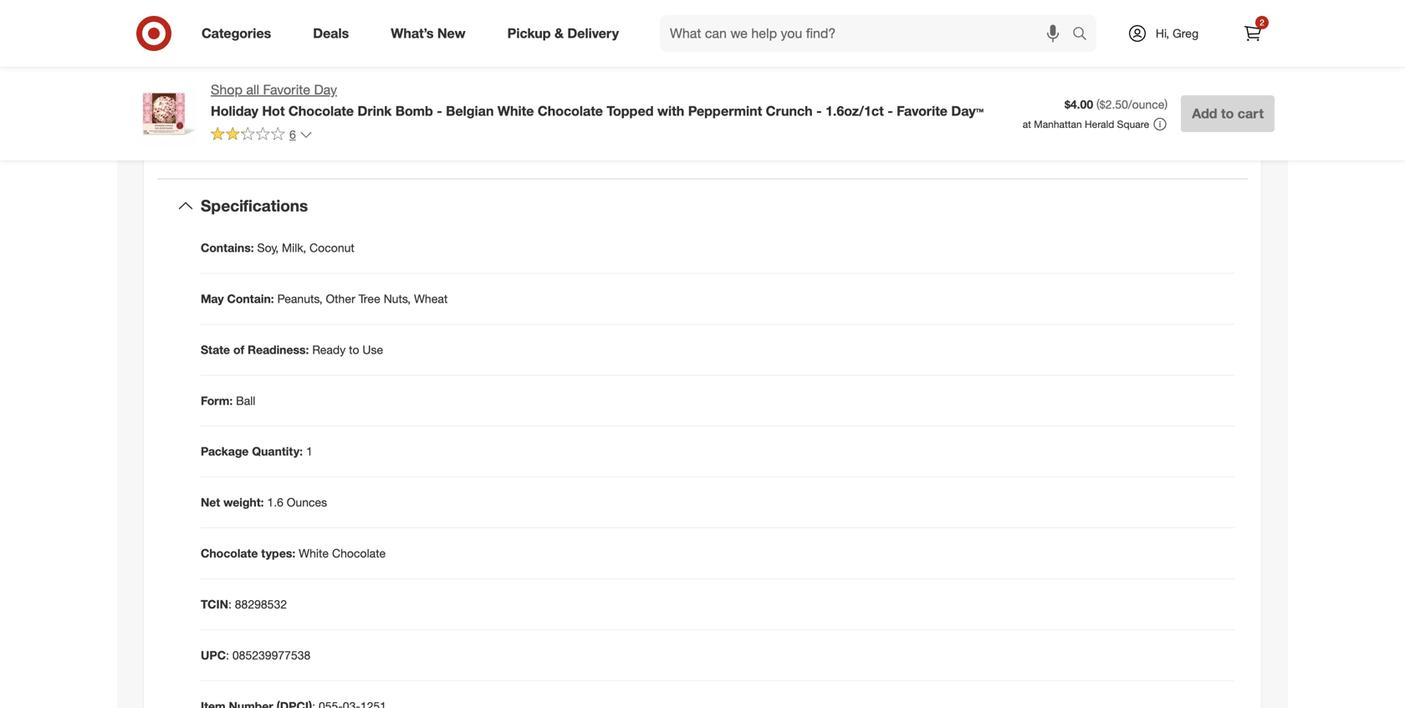 Task type: describe. For each thing, give the bounding box(es) containing it.
form:
[[201, 393, 233, 408]]

crunch
[[766, 103, 813, 119]]

day
[[314, 82, 337, 98]]

mcg
[[286, 89, 312, 106]]

$2.50
[[1100, 97, 1128, 112]]

contains: soy, milk, coconut
[[201, 240, 354, 255]]

soy,
[[257, 240, 279, 255]]

$4.00 ( $2.50 /ounce )
[[1065, 97, 1168, 112]]

24
[[307, 29, 322, 46]]

state of readiness: ready to use
[[201, 342, 383, 357]]

1
[[306, 444, 313, 459]]

: for tcin
[[228, 597, 232, 612]]

search
[[1065, 27, 1105, 43]]

to inside button
[[1221, 105, 1234, 122]]

herald
[[1085, 118, 1114, 130]]

0 horizontal spatial white
[[299, 546, 329, 561]]

net
[[201, 495, 220, 510]]

add to cart button
[[1181, 95, 1275, 132]]

categories link
[[187, 15, 292, 52]]

hi, greg
[[1156, 26, 1199, 41]]

white inside shop all favorite day holiday hot chocolate drink bomb - belgian white chocolate topped with peppermint crunch - 1.6oz/1ct - favorite day™
[[498, 103, 534, 119]]

chocolate left types:
[[201, 546, 258, 561]]

may contain: peanuts, other tree nuts, wheat
[[201, 291, 448, 306]]

tcin
[[201, 597, 228, 612]]

deals link
[[299, 15, 370, 52]]

ball
[[236, 393, 255, 408]]

square
[[1117, 118, 1149, 130]]

1 vertical spatial g
[[270, 59, 278, 76]]

3 - from the left
[[888, 103, 893, 119]]

cart
[[1238, 105, 1264, 122]]

6
[[289, 127, 296, 142]]

1 vertical spatial favorite
[[897, 103, 948, 119]]

0%
[[664, 89, 684, 106]]

chocolate down day
[[288, 103, 354, 119]]

show all nutritional info
[[195, 125, 299, 138]]

1.6oz/1ct
[[826, 103, 884, 119]]

What can we help you find? suggestions appear below search field
[[660, 15, 1076, 52]]

$4.00
[[1065, 97, 1093, 112]]

added
[[213, 29, 254, 46]]

&
[[555, 25, 564, 41]]

shop
[[211, 82, 243, 98]]

vitamin d 0 mcg
[[213, 89, 312, 106]]

1 vertical spatial to
[[349, 342, 359, 357]]

nuts,
[[384, 291, 411, 306]]

hot
[[262, 103, 285, 119]]

types:
[[261, 546, 295, 561]]

what's new link
[[377, 15, 486, 52]]

show
[[195, 125, 220, 138]]

quantity:
[[252, 444, 303, 459]]

image of holiday hot chocolate drink bomb - belgian white chocolate topped with peppermint crunch - 1.6oz/1ct - favorite day™ image
[[130, 80, 197, 147]]

milk,
[[282, 240, 306, 255]]

other
[[326, 291, 355, 306]]

state
[[201, 342, 230, 357]]

: for upc
[[226, 648, 229, 663]]

protein
[[213, 59, 259, 76]]

chocolate left topped
[[538, 103, 603, 119]]

/ounce
[[1128, 97, 1165, 112]]

of
[[233, 342, 244, 357]]

upc : 085239977538
[[201, 648, 311, 663]]

1.6
[[267, 495, 283, 510]]

1 horizontal spatial g
[[322, 29, 329, 46]]

weight:
[[223, 495, 264, 510]]

1 vertical spatial 2
[[263, 59, 270, 76]]

greg
[[1173, 26, 1199, 41]]

1 - from the left
[[437, 103, 442, 119]]

sugars
[[258, 29, 303, 46]]

upc
[[201, 648, 226, 663]]

manhattan
[[1034, 118, 1082, 130]]

with
[[657, 103, 684, 119]]

2 link
[[1235, 15, 1271, 52]]

pickup & delivery link
[[493, 15, 640, 52]]

new
[[437, 25, 466, 41]]

all for show
[[223, 125, 233, 138]]

)
[[1165, 97, 1168, 112]]



Task type: vqa. For each thing, say whether or not it's contained in the screenshot.


Task type: locate. For each thing, give the bounding box(es) containing it.
readiness:
[[248, 342, 309, 357]]

may
[[201, 291, 224, 306]]

pickup & delivery
[[507, 25, 619, 41]]

favorite
[[263, 82, 310, 98], [897, 103, 948, 119]]

package quantity: 1
[[201, 444, 313, 459]]

1 horizontal spatial all
[[246, 82, 259, 98]]

what's
[[391, 25, 434, 41]]

drink
[[358, 103, 392, 119]]

085239977538
[[232, 648, 311, 663]]

0 horizontal spatial to
[[349, 342, 359, 357]]

wheat
[[414, 291, 448, 306]]

tcin : 88298532
[[201, 597, 287, 612]]

chocolate types: white chocolate
[[201, 546, 386, 561]]

what's new
[[391, 25, 466, 41]]

0 vertical spatial all
[[246, 82, 259, 98]]

1 horizontal spatial white
[[498, 103, 534, 119]]

1 horizontal spatial -
[[816, 103, 822, 119]]

88298532
[[235, 597, 287, 612]]

white
[[498, 103, 534, 119], [299, 546, 329, 561]]

all left d
[[246, 82, 259, 98]]

vitamin
[[213, 89, 261, 106]]

delivery
[[567, 25, 619, 41]]

to
[[1221, 105, 1234, 122], [349, 342, 359, 357]]

specifications button
[[157, 179, 1248, 233]]

d
[[265, 89, 275, 106]]

- right crunch
[[816, 103, 822, 119]]

form: ball
[[201, 393, 255, 408]]

white right 'belgian'
[[498, 103, 534, 119]]

all for shop
[[246, 82, 259, 98]]

1 horizontal spatial to
[[1221, 105, 1234, 122]]

0 vertical spatial favorite
[[263, 82, 310, 98]]

2 horizontal spatial -
[[888, 103, 893, 119]]

hi,
[[1156, 26, 1169, 41]]

contains:
[[201, 240, 254, 255]]

1 horizontal spatial 2
[[1260, 17, 1264, 28]]

0
[[278, 89, 286, 106]]

0 horizontal spatial -
[[437, 103, 442, 119]]

tree
[[359, 291, 380, 306]]

topped
[[607, 103, 654, 119]]

- right the 1.6oz/1ct
[[888, 103, 893, 119]]

holiday
[[211, 103, 258, 119]]

day™
[[951, 103, 984, 119]]

white right types:
[[299, 546, 329, 561]]

-
[[437, 103, 442, 119], [816, 103, 822, 119], [888, 103, 893, 119]]

all inside shop all favorite day holiday hot chocolate drink bomb - belgian white chocolate topped with peppermint crunch - 1.6oz/1ct - favorite day™
[[246, 82, 259, 98]]

2 right greg
[[1260, 17, 1264, 28]]

: left 88298532
[[228, 597, 232, 612]]

all inside button
[[223, 125, 233, 138]]

g down added sugars 24 g
[[270, 59, 278, 76]]

specifications
[[201, 196, 308, 215]]

chocolate
[[288, 103, 354, 119], [538, 103, 603, 119], [201, 546, 258, 561], [332, 546, 386, 561]]

to right add
[[1221, 105, 1234, 122]]

use
[[362, 342, 383, 357]]

48%
[[657, 29, 684, 46]]

search button
[[1065, 15, 1105, 55]]

(
[[1097, 97, 1100, 112]]

: left 085239977538 at the bottom left
[[226, 648, 229, 663]]

0 horizontal spatial 2
[[263, 59, 270, 76]]

added sugars 24 g
[[213, 29, 329, 46]]

pickup
[[507, 25, 551, 41]]

g right sugars
[[322, 29, 329, 46]]

coconut
[[309, 240, 354, 255]]

0 vertical spatial white
[[498, 103, 534, 119]]

:
[[228, 597, 232, 612], [226, 648, 229, 663]]

favorite left day™
[[897, 103, 948, 119]]

net weight: 1.6 ounces
[[201, 495, 327, 510]]

contain:
[[227, 291, 274, 306]]

show all nutritional info button
[[187, 118, 307, 145]]

- right bomb
[[437, 103, 442, 119]]

peppermint
[[688, 103, 762, 119]]

ounces
[[287, 495, 327, 510]]

shop all favorite day holiday hot chocolate drink bomb - belgian white chocolate topped with peppermint crunch - 1.6oz/1ct - favorite day™
[[211, 82, 984, 119]]

ready
[[312, 342, 346, 357]]

favorite up hot
[[263, 82, 310, 98]]

0 vertical spatial :
[[228, 597, 232, 612]]

0 horizontal spatial all
[[223, 125, 233, 138]]

6 link
[[211, 126, 313, 145]]

deals
[[313, 25, 349, 41]]

2
[[1260, 17, 1264, 28], [263, 59, 270, 76]]

0 horizontal spatial favorite
[[263, 82, 310, 98]]

chocolate right types:
[[332, 546, 386, 561]]

info
[[283, 125, 299, 138]]

nutritional
[[236, 125, 280, 138]]

2 up d
[[263, 59, 270, 76]]

to left use
[[349, 342, 359, 357]]

0 vertical spatial 2
[[1260, 17, 1264, 28]]

2 - from the left
[[816, 103, 822, 119]]

package
[[201, 444, 249, 459]]

0 vertical spatial g
[[322, 29, 329, 46]]

add to cart
[[1192, 105, 1264, 122]]

bomb
[[395, 103, 433, 119]]

1 vertical spatial all
[[223, 125, 233, 138]]

1 horizontal spatial favorite
[[897, 103, 948, 119]]

0 horizontal spatial g
[[270, 59, 278, 76]]

0 vertical spatial to
[[1221, 105, 1234, 122]]

all right show on the top left of the page
[[223, 125, 233, 138]]

all
[[246, 82, 259, 98], [223, 125, 233, 138]]

1 vertical spatial :
[[226, 648, 229, 663]]

at
[[1023, 118, 1031, 130]]

belgian
[[446, 103, 494, 119]]

at manhattan herald square
[[1023, 118, 1149, 130]]

1 vertical spatial white
[[299, 546, 329, 561]]

g
[[322, 29, 329, 46], [270, 59, 278, 76]]

protein 2 g
[[213, 59, 278, 76]]

add
[[1192, 105, 1217, 122]]



